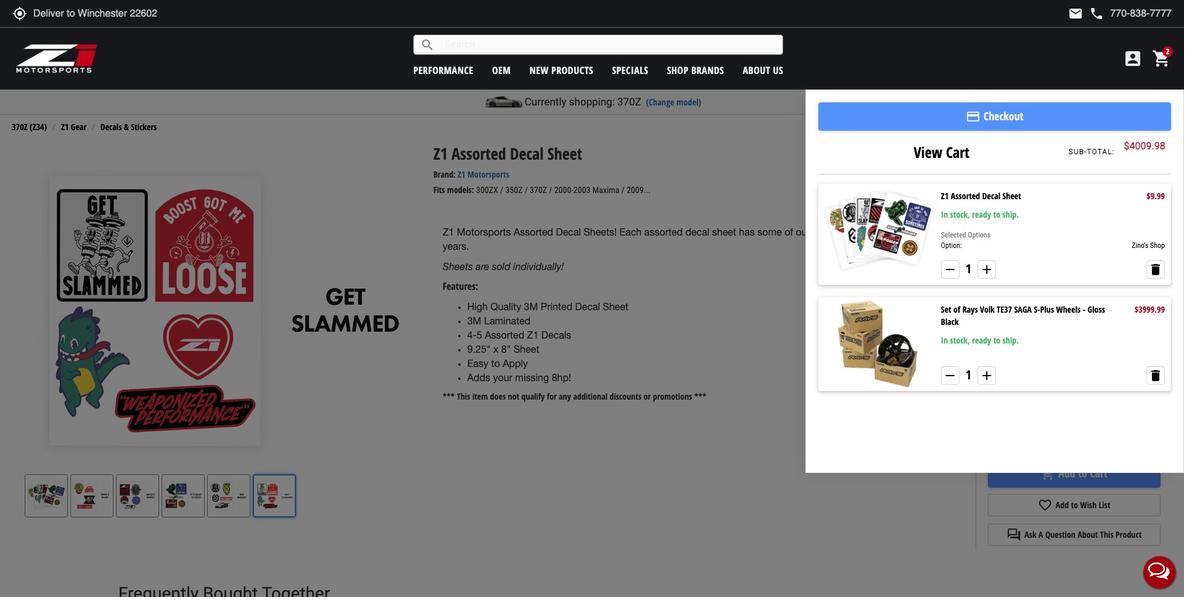 Task type: locate. For each thing, give the bounding box(es) containing it.
product
[[1116, 529, 1142, 540]]

sheet up 2000-
[[548, 143, 582, 165]]

the right over
[[931, 226, 945, 237]]

shop
[[667, 63, 689, 77], [1150, 241, 1165, 250]]

1 vertical spatial in
[[941, 334, 948, 346]]

remove down black
[[943, 368, 958, 383]]

of inside '(learn more about the ultimate frontier giveaway) available options: please review the product description if you are unsure about any of the options below.'
[[1052, 276, 1059, 285]]

stock, for remove
[[950, 334, 970, 346]]

z1 for z1 gear
[[61, 121, 69, 132]]

to inside $9.99 add_shopping_cart add to cart
[[1078, 466, 1087, 481]]

1 vertical spatial remove
[[943, 368, 958, 383]]

set of rays volk te37 saga s-plus wheels - gloss black image
[[821, 300, 938, 388]]

1 vertical spatial in stock, ready to ship.
[[941, 334, 1019, 346]]

/
[[500, 185, 503, 195], [525, 185, 528, 195], [549, 185, 552, 195], [622, 185, 625, 195]]

currently shopping: 370z (change model)
[[525, 96, 702, 108]]

0 vertical spatial option:
[[941, 241, 962, 250]]

add inside favorite_border add to wish list
[[1056, 499, 1069, 511]]

*** right the promotions
[[694, 391, 706, 402]]

sheets!
[[584, 226, 617, 237]]

for
[[547, 391, 557, 402]]

mail phone
[[1069, 6, 1104, 21]]

1 horizontal spatial 370z
[[530, 185, 547, 195]]

add down available
[[980, 262, 994, 277]]

shopping_cart
[[1152, 49, 1172, 68]]

in stock, ready to ship.
[[941, 208, 1019, 220], [941, 334, 1019, 346], [988, 375, 1080, 389]]

2 horizontal spatial of
[[1052, 276, 1059, 285]]

please
[[988, 264, 1012, 273]]

-
[[1083, 303, 1086, 315]]

of inside z1 motorsports assorted decal sheets! each assorted decal sheet has some of our favorite designs from over the years.
[[785, 226, 793, 237]]

ready
[[972, 208, 991, 220], [972, 334, 991, 346], [1024, 375, 1045, 389]]

of inside set of rays volk te37 saga s-plus wheels - gloss black
[[954, 303, 961, 315]]

370z left (z34)
[[12, 121, 28, 132]]

high quality 3m printed decal sheet 3m laminated 4-5 assorted z1 decals 9.25" x 8" sheet easy to apply adds your missing 8hp!
[[467, 301, 629, 383]]

/ left 2000-
[[549, 185, 552, 195]]

$3999.99
[[1135, 303, 1165, 315]]

1 vertical spatial any
[[559, 391, 571, 402]]

0 horizontal spatial the
[[931, 226, 945, 237]]

decal up 350z
[[510, 143, 544, 165]]

this left product
[[1100, 529, 1114, 540]]

0 horizontal spatial about
[[743, 63, 771, 77]]

4 / from the left
[[622, 185, 625, 195]]

assorted up the selected options
[[951, 190, 980, 202]]

stock,
[[950, 208, 970, 220], [950, 334, 970, 346], [998, 375, 1021, 389]]

in stock, ready to ship. down volk
[[941, 334, 1019, 346]]

0 vertical spatial the
[[931, 226, 945, 237]]

any right for at the left bottom
[[559, 391, 571, 402]]

decals down 'printed'
[[541, 329, 571, 341]]

2 horizontal spatial the
[[1062, 276, 1073, 285]]

0 vertical spatial $9.99
[[1147, 190, 1165, 202]]

z1 motorsports logo image
[[15, 43, 98, 74]]

zino's shop
[[1132, 241, 1165, 250]]

assorted up the 8"
[[485, 329, 524, 341]]

0 horizontal spatial any
[[559, 391, 571, 402]]

about inside "question_answer ask a question about this product"
[[1078, 529, 1098, 540]]

z1 for z1 assorted decal sheet
[[941, 190, 949, 202]]

phone link
[[1090, 6, 1172, 21]]

shop inside view cart "menu"
[[1150, 241, 1165, 250]]

wish
[[1080, 499, 1097, 511]]

shopping_cart link
[[1149, 49, 1172, 68]]

$9.99 add_shopping_cart add to cart
[[1013, 395, 1108, 481]]

decal left sheets!
[[556, 226, 581, 237]]

0 vertical spatial shop
[[667, 63, 689, 77]]

z1 gear link
[[61, 121, 86, 132]]

sub-
[[1069, 148, 1087, 156]]

set of rays volk te37 saga s-plus wheels - gloss black
[[941, 303, 1105, 328]]

2 vertical spatial about
[[1078, 529, 1098, 540]]

cart right view
[[946, 142, 970, 162]]

decal right 'printed'
[[575, 301, 600, 312]]

1 vertical spatial 3m
[[467, 315, 481, 326]]

1 vertical spatial motorsports
[[457, 226, 511, 237]]

z1 assorted decal sheet link
[[941, 190, 1021, 202]]

motorsports up the 300zx
[[468, 169, 509, 180]]

about left us
[[743, 63, 771, 77]]

1 vertical spatial cart
[[1090, 466, 1108, 481]]

1 horizontal spatial ***
[[694, 391, 706, 402]]

0 vertical spatial 3m
[[524, 301, 538, 312]]

about left the
[[1026, 228, 1043, 238]]

your
[[493, 372, 513, 383]]

the down product
[[1062, 276, 1073, 285]]

option:
[[941, 241, 962, 250], [988, 293, 1013, 304]]

0 vertical spatial in
[[941, 208, 948, 220]]

shop left brands
[[667, 63, 689, 77]]

you
[[1132, 264, 1145, 273]]

0 horizontal spatial cart
[[946, 142, 970, 162]]

models:
[[447, 184, 474, 196]]

the down options:
[[1039, 264, 1051, 273]]

additional
[[573, 391, 608, 402]]

0 vertical spatial 1
[[966, 260, 972, 277]]

1 vertical spatial decals
[[541, 329, 571, 341]]

1 horizontal spatial shop
[[1150, 241, 1165, 250]]

features:
[[443, 280, 478, 293]]

8hp!
[[552, 372, 571, 383]]

in up selected
[[941, 208, 948, 220]]

9.25"
[[467, 343, 491, 355]]

1 vertical spatial $9.99
[[1013, 395, 1044, 415]]

in down quantity:
[[988, 375, 996, 389]]

1 vertical spatial add
[[980, 368, 994, 383]]

$9.99 inside view cart "menu"
[[1147, 190, 1165, 202]]

stock, up the selected options
[[950, 208, 970, 220]]

1 horizontal spatial this
[[1100, 529, 1114, 540]]

z1 motorsports link
[[458, 169, 509, 180]]

1 horizontal spatial any
[[1037, 276, 1050, 285]]

about right question
[[1078, 529, 1098, 540]]

1 horizontal spatial cart
[[1090, 466, 1108, 481]]

shop right 'zino's'
[[1150, 241, 1165, 250]]

stock, down quantity:
[[998, 375, 1021, 389]]

to up the (learn
[[994, 208, 1001, 220]]

sheet right 'printed'
[[603, 301, 629, 312]]

0 vertical spatial in stock, ready to ship.
[[941, 208, 1019, 220]]

question_answer ask a question about this product
[[1007, 527, 1142, 542]]

discounts
[[610, 391, 642, 402]]

0 vertical spatial cart
[[946, 142, 970, 162]]

assorted inside view cart "menu"
[[951, 190, 980, 202]]

to left wish
[[1071, 499, 1078, 511]]

brand:
[[433, 169, 456, 180]]

z1 gear
[[61, 121, 86, 132]]

0 horizontal spatial decals
[[100, 121, 122, 132]]

to up wish
[[1078, 466, 1087, 481]]

0 vertical spatial stock,
[[950, 208, 970, 220]]

3m
[[524, 301, 538, 312], [467, 315, 481, 326]]

the
[[931, 226, 945, 237], [1039, 264, 1051, 273], [1062, 276, 1073, 285]]

ship. up $9.99 add_shopping_cart add to cart
[[1058, 375, 1077, 389]]

maxima
[[593, 185, 620, 195]]

in down black
[[941, 334, 948, 346]]

any
[[1037, 276, 1050, 285], [559, 391, 571, 402]]

decals left &
[[100, 121, 122, 132]]

0 horizontal spatial ***
[[443, 391, 455, 402]]

(z34)
[[30, 121, 47, 132]]

wheels
[[1056, 303, 1081, 315]]

1 vertical spatial shop
[[1150, 241, 1165, 250]]

gloss
[[1088, 303, 1105, 315]]

to down x
[[491, 358, 500, 369]]

350z
[[505, 185, 523, 195]]

/ right 350z
[[525, 185, 528, 195]]

option: inside view cart "menu"
[[941, 241, 962, 250]]

motorsports up years.
[[457, 226, 511, 237]]

5
[[477, 329, 482, 341]]

2 vertical spatial of
[[954, 303, 961, 315]]

about inside '(learn more about the ultimate frontier giveaway) available options: please review the product description if you are unsure about any of the options below.'
[[1026, 228, 1043, 238]]

1 vertical spatial 370z
[[12, 121, 28, 132]]

z1 down laminated
[[527, 329, 539, 341]]

some
[[758, 226, 782, 237]]

1 horizontal spatial of
[[954, 303, 961, 315]]

1 vertical spatial about
[[1026, 228, 1043, 238]]

in stock, ready to ship. down quantity:
[[988, 375, 1080, 389]]

0 horizontal spatial option:
[[941, 241, 962, 250]]

1 vertical spatial add
[[1056, 499, 1069, 511]]

stock, down black
[[950, 334, 970, 346]]

2 remove from the top
[[943, 368, 958, 383]]

1 horizontal spatial about
[[1026, 228, 1043, 238]]

any right about
[[1037, 276, 1050, 285]]

1 vertical spatial this
[[1100, 529, 1114, 540]]

currently
[[525, 96, 567, 108]]

ship. up more on the top of page
[[1003, 208, 1019, 220]]

0 vertical spatial of
[[785, 226, 793, 237]]

selected
[[941, 231, 966, 239]]

0 vertical spatial ship.
[[1003, 208, 1019, 220]]

of left our
[[785, 226, 793, 237]]

assorted up the z1 motorsports link
[[452, 143, 506, 165]]

2 1 from the top
[[966, 366, 972, 383]]

motorsports
[[468, 169, 509, 180], [457, 226, 511, 237]]

mail
[[1069, 6, 1083, 21]]

has
[[739, 226, 755, 237]]

z1 left gear
[[61, 121, 69, 132]]

delete
[[1149, 262, 1163, 277], [1149, 368, 1163, 383]]

0 vertical spatial about
[[743, 63, 771, 77]]

this left item
[[457, 391, 470, 402]]

1 vertical spatial the
[[1039, 264, 1051, 273]]

cart inside view cart link
[[946, 142, 970, 162]]

z1 inside view cart "menu"
[[941, 190, 949, 202]]

0 horizontal spatial of
[[785, 226, 793, 237]]

370z right 350z
[[530, 185, 547, 195]]

easy
[[467, 358, 489, 369]]

2 delete from the top
[[1149, 368, 1163, 383]]

1 horizontal spatial the
[[1039, 264, 1051, 273]]

$9.99 inside $9.99 add_shopping_cart add to cart
[[1013, 395, 1044, 415]]

new products
[[530, 63, 594, 77]]

2 vertical spatial 370z
[[530, 185, 547, 195]]

ship.
[[1003, 208, 1019, 220], [1003, 334, 1019, 346], [1058, 375, 1077, 389]]

1 vertical spatial stock,
[[950, 334, 970, 346]]

of down product
[[1052, 276, 1059, 285]]

2 *** from the left
[[694, 391, 706, 402]]

2 vertical spatial stock,
[[998, 375, 1021, 389]]

z1 up years.
[[443, 226, 454, 237]]

z1 assorted decal sheet brand: z1 motorsports fits models: 300zx / 350z / 370z / 2000-2003 maxima / 2009...
[[433, 143, 651, 196]]

2 horizontal spatial about
[[1078, 529, 1098, 540]]

370z left (change
[[618, 96, 641, 108]]

option: down unsure
[[988, 293, 1013, 304]]

1 horizontal spatial option:
[[988, 293, 1013, 304]]

to
[[994, 208, 1001, 220], [994, 334, 1001, 346], [491, 358, 500, 369], [1048, 375, 1056, 389], [1078, 466, 1087, 481], [1071, 499, 1078, 511]]

3m right quality
[[524, 301, 538, 312]]

1 horizontal spatial $9.99
[[1147, 190, 1165, 202]]

*** left item
[[443, 391, 455, 402]]

0 vertical spatial motorsports
[[468, 169, 509, 180]]

decal up the (learn
[[982, 190, 1001, 202]]

add down quantity:
[[980, 368, 994, 383]]

0 vertical spatial any
[[1037, 276, 1050, 285]]

view
[[914, 142, 943, 162]]

about
[[743, 63, 771, 77], [1026, 228, 1043, 238], [1078, 529, 1098, 540]]

payment checkout
[[966, 109, 1024, 124]]

2 horizontal spatial 370z
[[618, 96, 641, 108]]

4-
[[467, 329, 477, 341]]

0 vertical spatial add
[[1059, 466, 1076, 481]]

0 vertical spatial this
[[457, 391, 470, 402]]

ship. down set of rays volk te37 saga s-plus wheels - gloss black
[[1003, 334, 1019, 346]]

0 horizontal spatial shop
[[667, 63, 689, 77]]

3m up 4-
[[467, 315, 481, 326]]

z1 inside high quality 3m printed decal sheet 3m laminated 4-5 assorted z1 decals 9.25" x 8" sheet easy to apply adds your missing 8hp!
[[527, 329, 539, 341]]

0 vertical spatial 370z
[[618, 96, 641, 108]]

assorted up individually!
[[514, 226, 553, 237]]

1 vertical spatial ready
[[972, 334, 991, 346]]

quality
[[491, 301, 521, 312]]

*** this item does not qualify for any additional discounts or promotions ***
[[443, 391, 706, 402]]

if
[[1125, 264, 1129, 273]]

sheet up more on the top of page
[[1003, 190, 1021, 202]]

new products link
[[530, 63, 594, 77]]

option: down selected
[[941, 241, 962, 250]]

z1 up brand:
[[433, 143, 448, 165]]

ship. for remove
[[1003, 334, 1019, 346]]

0 vertical spatial delete
[[1149, 262, 1163, 277]]

1 horizontal spatial 3m
[[524, 301, 538, 312]]

stickers
[[131, 121, 157, 132]]

are left the sold at top left
[[476, 261, 489, 272]]

1 add from the top
[[980, 262, 994, 277]]

z1 inside z1 motorsports assorted decal sheets! each assorted decal sheet has some of our favorite designs from over the years.
[[443, 226, 454, 237]]

370z inside z1 assorted decal sheet brand: z1 motorsports fits models: 300zx / 350z / 370z / 2000-2003 maxima / 2009...
[[530, 185, 547, 195]]

1 vertical spatial 1
[[966, 366, 972, 383]]

1 / from the left
[[500, 185, 503, 195]]

1 horizontal spatial are
[[1147, 264, 1158, 273]]

1 horizontal spatial decals
[[541, 329, 571, 341]]

0 horizontal spatial are
[[476, 261, 489, 272]]

1 vertical spatial of
[[1052, 276, 1059, 285]]

about us
[[743, 63, 784, 77]]

***
[[443, 391, 455, 402], [694, 391, 706, 402]]

1 vertical spatial delete
[[1149, 368, 1163, 383]]

products
[[552, 63, 594, 77]]

0 vertical spatial add
[[980, 262, 994, 277]]

(learn
[[988, 228, 1007, 238]]

0 vertical spatial ready
[[972, 208, 991, 220]]

1 vertical spatial ship.
[[1003, 334, 1019, 346]]

0 vertical spatial remove
[[943, 262, 958, 277]]

/ left 350z
[[500, 185, 503, 195]]

0 horizontal spatial $9.99
[[1013, 395, 1044, 415]]

of right "set"
[[954, 303, 961, 315]]

remove down selected
[[943, 262, 958, 277]]

in stock, ready to ship. down z1 assorted decal sheet link
[[941, 208, 1019, 220]]

are right you
[[1147, 264, 1158, 273]]

more
[[1008, 228, 1024, 238]]

over
[[909, 226, 928, 237]]

add right favorite_border
[[1056, 499, 1069, 511]]

z1 up selected
[[941, 190, 949, 202]]

sheet up apply
[[514, 343, 539, 355]]

this inside "question_answer ask a question about this product"
[[1100, 529, 1114, 540]]

years.
[[443, 240, 469, 252]]

/ left 2009...
[[622, 185, 625, 195]]

add right the add_shopping_cart
[[1059, 466, 1076, 481]]

cart up list
[[1090, 466, 1108, 481]]



Task type: describe. For each thing, give the bounding box(es) containing it.
below.
[[1104, 276, 1127, 285]]

z1 assorted decal sheet
[[941, 190, 1021, 202]]

2000-
[[554, 185, 574, 195]]

ask
[[1025, 529, 1037, 540]]

review
[[1014, 264, 1037, 273]]

1 *** from the left
[[443, 391, 455, 402]]

2 vertical spatial ready
[[1024, 375, 1045, 389]]

3 / from the left
[[549, 185, 552, 195]]

0 horizontal spatial this
[[457, 391, 470, 402]]

mail link
[[1069, 6, 1083, 21]]

decal inside z1 assorted decal sheet brand: z1 motorsports fits models: 300zx / 350z / 370z / 2000-2003 maxima / 2009...
[[510, 143, 544, 165]]

black
[[941, 316, 959, 328]]

or
[[644, 391, 651, 402]]

missing
[[515, 372, 549, 383]]

in stock, ready to ship. for remove
[[941, 334, 1019, 346]]

assorted inside high quality 3m printed decal sheet 3m laminated 4-5 assorted z1 decals 9.25" x 8" sheet easy to apply adds your missing 8hp!
[[485, 329, 524, 341]]

(change model) link
[[646, 96, 702, 108]]

ready for selected options
[[972, 208, 991, 220]]

z1 assorted decal sheet image
[[821, 187, 938, 274]]

are inside '(learn more about the ultimate frontier giveaway) available options: please review the product description if you are unsure about any of the options below.'
[[1147, 264, 1158, 273]]

does
[[490, 391, 506, 402]]

payment
[[966, 109, 981, 124]]

2 vertical spatial in stock, ready to ship.
[[988, 375, 1080, 389]]

adds
[[467, 372, 490, 383]]

cart inside $9.99 add_shopping_cart add to cart
[[1090, 466, 1108, 481]]

sheet
[[712, 226, 736, 237]]

&
[[124, 121, 129, 132]]

in for remove
[[941, 334, 948, 346]]

1 vertical spatial option:
[[988, 293, 1013, 304]]

decals inside high quality 3m printed decal sheet 3m laminated 4-5 assorted z1 decals 9.25" x 8" sheet easy to apply adds your missing 8hp!
[[541, 329, 571, 341]]

sheets are sold individually!
[[443, 261, 564, 272]]

sheets
[[443, 261, 473, 272]]

add inside $9.99 add_shopping_cart add to cart
[[1059, 466, 1076, 481]]

decal inside high quality 3m printed decal sheet 3m laminated 4-5 assorted z1 decals 9.25" x 8" sheet easy to apply adds your missing 8hp!
[[575, 301, 600, 312]]

(change
[[646, 96, 674, 108]]

z1 motorsports assorted decal sheets! each assorted decal sheet has some of our favorite designs from over the years.
[[443, 226, 945, 252]]

300zx
[[476, 185, 498, 195]]

model)
[[677, 96, 702, 108]]

the inside z1 motorsports assorted decal sheets! each assorted decal sheet has some of our favorite designs from over the years.
[[931, 226, 945, 237]]

designs
[[849, 226, 883, 237]]

plus
[[1040, 303, 1054, 315]]

to inside favorite_border add to wish list
[[1071, 499, 1078, 511]]

decal inside z1 motorsports assorted decal sheets! each assorted decal sheet has some of our favorite designs from over the years.
[[556, 226, 581, 237]]

motorsports inside z1 assorted decal sheet brand: z1 motorsports fits models: 300zx / 350z / 370z / 2000-2003 maxima / 2009...
[[468, 169, 509, 180]]

about us link
[[743, 63, 784, 77]]

(learn more about the ultimate frontier giveaway) link
[[988, 228, 1139, 238]]

performance
[[413, 63, 473, 77]]

list
[[1099, 499, 1111, 511]]

ready for remove
[[972, 334, 991, 346]]

add_shopping_cart
[[1041, 466, 1056, 481]]

motorsports inside z1 motorsports assorted decal sheets! each assorted decal sheet has some of our favorite designs from over the years.
[[457, 226, 511, 237]]

about
[[1015, 276, 1035, 285]]

assorted
[[645, 226, 683, 237]]

question
[[1046, 529, 1076, 540]]

1 remove from the top
[[943, 262, 958, 277]]

gear
[[71, 121, 86, 132]]

2 vertical spatial the
[[1062, 276, 1073, 285]]

description
[[1083, 264, 1123, 273]]

s-
[[1034, 303, 1040, 315]]

printed
[[541, 301, 573, 312]]

question_answer
[[1007, 527, 1022, 542]]

2 / from the left
[[525, 185, 528, 195]]

selected options
[[941, 231, 991, 239]]

assorted inside z1 motorsports assorted decal sheets! each assorted decal sheet has some of our favorite designs from over the years.
[[514, 226, 553, 237]]

ultimate
[[1057, 228, 1082, 238]]

z1 for z1 assorted decal sheet brand: z1 motorsports fits models: 300zx / 350z / 370z / 2000-2003 maxima / 2009...
[[433, 143, 448, 165]]

volk
[[980, 303, 995, 315]]

oem link
[[492, 63, 511, 77]]

sold
[[492, 261, 511, 272]]

specials
[[612, 63, 649, 77]]

x
[[494, 343, 499, 355]]

$9.99 for $9.99 add_shopping_cart add to cart
[[1013, 395, 1044, 415]]

shop brands link
[[667, 63, 724, 77]]

laminated
[[484, 315, 531, 326]]

sheet inside view cart "menu"
[[1003, 190, 1021, 202]]

giveaway)
[[1109, 228, 1139, 238]]

assorted inside z1 assorted decal sheet brand: z1 motorsports fits models: 300zx / 350z / 370z / 2000-2003 maxima / 2009...
[[452, 143, 506, 165]]

$9.99 for $9.99
[[1147, 190, 1165, 202]]

370z (z34) link
[[12, 121, 47, 132]]

view cart menu
[[805, 89, 1184, 473]]

qualify
[[522, 391, 545, 402]]

item
[[472, 391, 488, 402]]

2 add from the top
[[980, 368, 994, 383]]

performance link
[[413, 63, 473, 77]]

any inside '(learn more about the ultimate frontier giveaway) available options: please review the product description if you are unsure about any of the options below.'
[[1037, 276, 1050, 285]]

oem
[[492, 63, 511, 77]]

saga
[[1015, 303, 1032, 315]]

ship. for selected options
[[1003, 208, 1019, 220]]

quantity:
[[988, 336, 1020, 347]]

favorite_border
[[1038, 498, 1053, 513]]

apply
[[503, 358, 528, 369]]

options
[[968, 231, 991, 239]]

high
[[467, 301, 488, 312]]

options:
[[1031, 243, 1067, 258]]

each
[[620, 226, 642, 237]]

decals & stickers link
[[100, 121, 157, 132]]

Search search field
[[435, 35, 783, 54]]

decal inside view cart "menu"
[[982, 190, 1001, 202]]

370z (z34)
[[12, 121, 47, 132]]

sub-total:
[[1069, 148, 1115, 156]]

z1 for z1 motorsports assorted decal sheets! each assorted decal sheet has some of our favorite designs from over the years.
[[443, 226, 454, 237]]

to up $9.99 add_shopping_cart add to cart
[[1048, 375, 1056, 389]]

2 vertical spatial in
[[988, 375, 996, 389]]

te37
[[997, 303, 1012, 315]]

sheet inside z1 assorted decal sheet brand: z1 motorsports fits models: 300zx / 350z / 370z / 2000-2003 maxima / 2009...
[[548, 143, 582, 165]]

total:
[[1087, 148, 1115, 156]]

the
[[1045, 228, 1055, 238]]

in stock, ready to ship. for selected options
[[941, 208, 1019, 220]]

1 1 from the top
[[966, 260, 972, 277]]

zino's
[[1132, 241, 1149, 250]]

new
[[530, 63, 549, 77]]

0 horizontal spatial 3m
[[467, 315, 481, 326]]

0 vertical spatial decals
[[100, 121, 122, 132]]

specials link
[[612, 63, 649, 77]]

frontier
[[1084, 228, 1107, 238]]

in for selected options
[[941, 208, 948, 220]]

to down the te37
[[994, 334, 1001, 346]]

1 delete from the top
[[1149, 262, 1163, 277]]

us
[[773, 63, 784, 77]]

0 horizontal spatial 370z
[[12, 121, 28, 132]]

z1 up models:
[[458, 169, 465, 180]]

8"
[[501, 343, 511, 355]]

account_box
[[1123, 49, 1143, 68]]

not
[[508, 391, 519, 402]]

stock, for selected options
[[950, 208, 970, 220]]

2 vertical spatial ship.
[[1058, 375, 1077, 389]]

to inside high quality 3m printed decal sheet 3m laminated 4-5 assorted z1 decals 9.25" x 8" sheet easy to apply adds your missing 8hp!
[[491, 358, 500, 369]]

individually!
[[513, 261, 564, 272]]

our
[[796, 226, 811, 237]]

a
[[1039, 529, 1043, 540]]

available
[[988, 243, 1028, 258]]



Task type: vqa. For each thing, say whether or not it's contained in the screenshot.
Apply
yes



